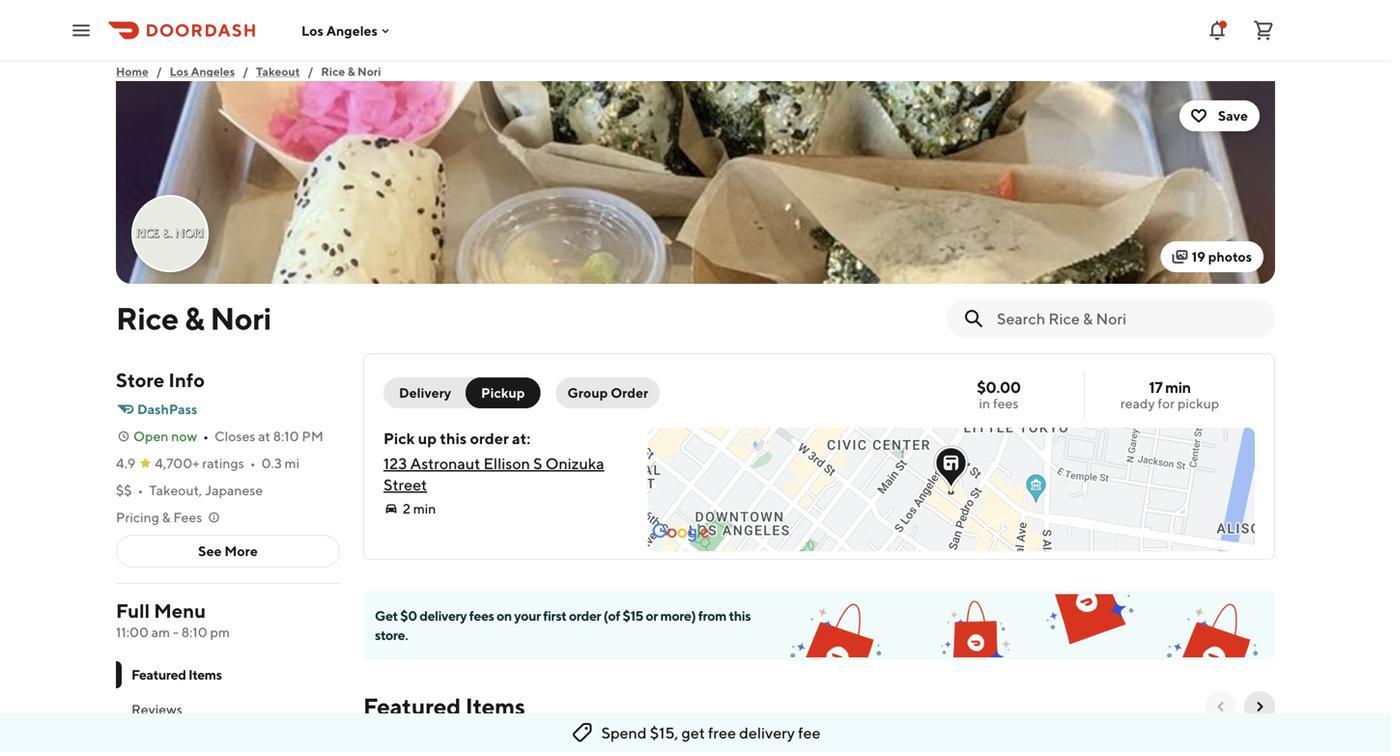 Task type: vqa. For each thing, say whether or not it's contained in the screenshot.
the 'Home / Los Angeles / Takeout / Rice & Nori' at the top of page
yes



Task type: locate. For each thing, give the bounding box(es) containing it.
items
[[188, 667, 222, 683], [465, 693, 525, 721]]

1 vertical spatial fees
[[469, 608, 494, 624]]

order
[[470, 429, 509, 448], [569, 608, 601, 624]]

items down the on
[[465, 693, 525, 721]]

takeout,
[[149, 483, 202, 498]]

los right "home" link
[[170, 65, 189, 78]]

0 vertical spatial nori
[[357, 65, 381, 78]]

/ left takeout link
[[243, 65, 248, 78]]

0 vertical spatial featured items
[[131, 667, 222, 683]]

0 vertical spatial items
[[188, 667, 222, 683]]

pick
[[384, 429, 415, 448]]

17 min ready for pickup
[[1120, 378, 1219, 412]]

0 horizontal spatial min
[[413, 501, 436, 517]]

items inside heading
[[465, 693, 525, 721]]

this right up
[[440, 429, 467, 448]]

home
[[116, 65, 149, 78]]

1 horizontal spatial los
[[301, 22, 324, 38]]

1 horizontal spatial •
[[203, 428, 209, 444]]

1 vertical spatial rice
[[116, 300, 178, 337]]

los angeles
[[301, 22, 378, 38]]

0 vertical spatial angeles
[[326, 22, 378, 38]]

4,700+ ratings •
[[155, 455, 256, 471]]

1 horizontal spatial delivery
[[739, 724, 795, 742]]

2 horizontal spatial /
[[308, 65, 313, 78]]

0 horizontal spatial 8:10
[[181, 625, 207, 640]]

fees
[[993, 396, 1019, 412], [469, 608, 494, 624]]

2 vertical spatial &
[[162, 510, 171, 526]]

1 horizontal spatial this
[[729, 608, 751, 624]]

0 vertical spatial this
[[440, 429, 467, 448]]

1 vertical spatial angeles
[[191, 65, 235, 78]]

in
[[979, 396, 990, 412]]

• closes at 8:10 pm
[[203, 428, 324, 444]]

1 vertical spatial featured
[[363, 693, 461, 721]]

featured up reviews
[[131, 667, 186, 683]]

los angeles button
[[301, 22, 393, 38]]

& up info
[[184, 300, 204, 337]]

1 horizontal spatial items
[[465, 693, 525, 721]]

0 horizontal spatial rice
[[116, 300, 178, 337]]

0 vertical spatial los
[[301, 22, 324, 38]]

fees
[[173, 510, 202, 526]]

1 vertical spatial 8:10
[[181, 625, 207, 640]]

/ right takeout
[[308, 65, 313, 78]]

1 vertical spatial •
[[250, 455, 256, 471]]

0 horizontal spatial delivery
[[420, 608, 467, 624]]

rice & nori image
[[116, 81, 1275, 284], [133, 197, 207, 270]]

delivery right '$0'
[[420, 608, 467, 624]]

0 horizontal spatial &
[[162, 510, 171, 526]]

0 vertical spatial rice
[[321, 65, 345, 78]]

rice down los angeles
[[321, 65, 345, 78]]

ready
[[1120, 396, 1155, 412]]

0 vertical spatial delivery
[[420, 608, 467, 624]]

delivery left fee
[[739, 724, 795, 742]]

&
[[347, 65, 355, 78], [184, 300, 204, 337], [162, 510, 171, 526]]

rice
[[321, 65, 345, 78], [116, 300, 178, 337]]

•
[[203, 428, 209, 444], [250, 455, 256, 471], [138, 483, 143, 498]]

1 vertical spatial &
[[184, 300, 204, 337]]

8:10 right -
[[181, 625, 207, 640]]

0 vertical spatial &
[[347, 65, 355, 78]]

& down los angeles 'popup button'
[[347, 65, 355, 78]]

0 horizontal spatial angeles
[[191, 65, 235, 78]]

5 hand roll set image
[[520, 734, 665, 753]]

fees right in
[[993, 396, 1019, 412]]

get
[[375, 608, 398, 624]]

save
[[1218, 108, 1248, 124]]

group order button
[[556, 378, 660, 409]]

order inside "pick up this order at: 123 astronaut ellison s onizuka street"
[[470, 429, 509, 448]]

info
[[168, 369, 205, 392]]

1 vertical spatial order
[[569, 608, 601, 624]]

1 horizontal spatial 8:10
[[273, 428, 299, 444]]

from
[[698, 608, 726, 624]]

see more button
[[117, 536, 339, 567]]

featured
[[131, 667, 186, 683], [363, 693, 461, 721]]

store info
[[116, 369, 205, 392]]

menu
[[154, 600, 206, 623]]

ellison
[[483, 455, 530, 473]]

angeles
[[326, 22, 378, 38], [191, 65, 235, 78]]

0 horizontal spatial featured
[[131, 667, 186, 683]]

featured down store.
[[363, 693, 461, 721]]

this
[[440, 429, 467, 448], [729, 608, 751, 624]]

los up home / los angeles / takeout / rice & nori
[[301, 22, 324, 38]]

1 horizontal spatial featured items
[[363, 693, 525, 721]]

los
[[301, 22, 324, 38], [170, 65, 189, 78]]

pricing
[[116, 510, 159, 526]]

open now
[[133, 428, 197, 444]]

8:10 right at
[[273, 428, 299, 444]]

8:10
[[273, 428, 299, 444], [181, 625, 207, 640]]

Delivery radio
[[384, 378, 478, 409]]

1 horizontal spatial featured
[[363, 693, 461, 721]]

min
[[1165, 378, 1191, 397], [413, 501, 436, 517]]

fees left the on
[[469, 608, 494, 624]]

am
[[151, 625, 170, 640]]

0 horizontal spatial /
[[156, 65, 162, 78]]

0 horizontal spatial •
[[138, 483, 143, 498]]

order methods option group
[[384, 378, 540, 409]]

now
[[171, 428, 197, 444]]

1 horizontal spatial min
[[1165, 378, 1191, 397]]

group order
[[567, 385, 648, 401]]

• left 0.3
[[250, 455, 256, 471]]

dashpass
[[137, 401, 197, 417]]

open menu image
[[70, 19, 93, 42]]

1 horizontal spatial /
[[243, 65, 248, 78]]

0 horizontal spatial fees
[[469, 608, 494, 624]]

4,700+
[[155, 455, 199, 471]]

0 items, open order cart image
[[1252, 19, 1275, 42]]

0 horizontal spatial nori
[[210, 300, 271, 337]]

photos
[[1208, 249, 1252, 265]]

11:00
[[116, 625, 149, 640]]

1 horizontal spatial &
[[184, 300, 204, 337]]

0 vertical spatial •
[[203, 428, 209, 444]]

pm
[[210, 625, 230, 640]]

1 horizontal spatial order
[[569, 608, 601, 624]]

0 vertical spatial featured
[[131, 667, 186, 683]]

this right from
[[729, 608, 751, 624]]

items up reviews button
[[188, 667, 222, 683]]

0 vertical spatial fees
[[993, 396, 1019, 412]]

delivery
[[420, 608, 467, 624], [739, 724, 795, 742]]

astronaut
[[410, 455, 480, 473]]

delivery inside get $0 delivery fees on your first order (of $15 or more) from this store.
[[420, 608, 467, 624]]

order up ellison
[[470, 429, 509, 448]]

min right 17
[[1165, 378, 1191, 397]]

0 horizontal spatial order
[[470, 429, 509, 448]]

1 vertical spatial min
[[413, 501, 436, 517]]

3 handroll set image
[[672, 734, 817, 753]]

19 photos button
[[1161, 242, 1264, 272]]

this inside "pick up this order at: 123 astronaut ellison s onizuka street"
[[440, 429, 467, 448]]

previous button of carousel image
[[1213, 699, 1229, 715]]

0 vertical spatial min
[[1165, 378, 1191, 397]]

reviews button
[[116, 693, 340, 727]]

min inside 17 min ready for pickup
[[1165, 378, 1191, 397]]

/
[[156, 65, 162, 78], [243, 65, 248, 78], [308, 65, 313, 78]]

0 horizontal spatial items
[[188, 667, 222, 683]]

featured items down store.
[[363, 693, 525, 721]]

spend
[[601, 724, 647, 742]]

1 horizontal spatial angeles
[[326, 22, 378, 38]]

0 horizontal spatial los
[[170, 65, 189, 78]]

3 / from the left
[[308, 65, 313, 78]]

2 min
[[403, 501, 436, 517]]

1 vertical spatial this
[[729, 608, 751, 624]]

featured items
[[131, 667, 222, 683], [363, 693, 525, 721]]

0 vertical spatial order
[[470, 429, 509, 448]]

min right 2
[[413, 501, 436, 517]]

featured items up reviews
[[131, 667, 222, 683]]

0 horizontal spatial this
[[440, 429, 467, 448]]

rice up store
[[116, 300, 178, 337]]

1 horizontal spatial fees
[[993, 396, 1019, 412]]

-
[[173, 625, 179, 640]]

1 vertical spatial items
[[465, 693, 525, 721]]

nori
[[357, 65, 381, 78], [210, 300, 271, 337]]

• right $$
[[138, 483, 143, 498]]

japanese
[[205, 483, 263, 498]]

• right now
[[203, 428, 209, 444]]

1 horizontal spatial nori
[[357, 65, 381, 78]]

/ right "home"
[[156, 65, 162, 78]]

order left (of on the bottom left
[[569, 608, 601, 624]]

& inside button
[[162, 510, 171, 526]]

& left fees
[[162, 510, 171, 526]]



Task type: describe. For each thing, give the bounding box(es) containing it.
your
[[514, 608, 541, 624]]

reviews
[[131, 702, 182, 718]]

pickup
[[481, 385, 525, 401]]

delivery
[[399, 385, 451, 401]]

store
[[116, 369, 165, 392]]

19
[[1192, 249, 1205, 265]]

& for rice & nori
[[184, 300, 204, 337]]

onizuka
[[545, 455, 604, 473]]

1 vertical spatial delivery
[[739, 724, 795, 742]]

los angeles link
[[170, 62, 235, 81]]

2 / from the left
[[243, 65, 248, 78]]

1 / from the left
[[156, 65, 162, 78]]

rice & nori
[[116, 300, 271, 337]]

fee
[[798, 724, 821, 742]]

see more
[[198, 543, 258, 559]]

0 horizontal spatial featured items
[[131, 667, 222, 683]]

$$ • takeout, japanese
[[116, 483, 263, 498]]

spend $15, get free delivery fee
[[601, 724, 821, 742]]

& for pricing & fees
[[162, 510, 171, 526]]

save button
[[1179, 100, 1260, 131]]

free
[[708, 724, 736, 742]]

or
[[646, 608, 658, 624]]

home / los angeles / takeout / rice & nori
[[116, 65, 381, 78]]

$0
[[400, 608, 417, 624]]

more)
[[660, 608, 696, 624]]

get
[[682, 724, 705, 742]]

min for 2
[[413, 501, 436, 517]]

Pickup radio
[[466, 378, 540, 409]]

takeout link
[[256, 62, 300, 81]]

4.9
[[116, 455, 136, 471]]

store.
[[375, 627, 408, 643]]

0.3
[[261, 455, 282, 471]]

pm
[[302, 428, 324, 444]]

takeout
[[256, 65, 300, 78]]

home link
[[116, 62, 149, 81]]

this inside get $0 delivery fees on your first order (of $15 or more) from this store.
[[729, 608, 751, 624]]

8:10 inside full menu 11:00 am - 8:10 pm
[[181, 625, 207, 640]]

$0.00 in fees
[[977, 378, 1021, 412]]

ratings
[[202, 455, 244, 471]]

featured items heading
[[363, 692, 525, 723]]

group
[[567, 385, 608, 401]]

pricing & fees button
[[116, 508, 222, 527]]

first
[[543, 608, 567, 624]]

next button of carousel image
[[1252, 699, 1267, 715]]

2 horizontal spatial &
[[347, 65, 355, 78]]

at
[[258, 428, 270, 444]]

closes
[[214, 428, 255, 444]]

pricing & fees
[[116, 510, 202, 526]]

see
[[198, 543, 222, 559]]

0.3 mi
[[261, 455, 300, 471]]

order
[[611, 385, 648, 401]]

1 horizontal spatial rice
[[321, 65, 345, 78]]

pickup
[[1178, 396, 1219, 412]]

0 vertical spatial 8:10
[[273, 428, 299, 444]]

get $0 delivery fees on your first order (of $15 or more) from this store.
[[375, 608, 751, 643]]

more
[[224, 543, 258, 559]]

full
[[116, 600, 150, 623]]

full menu 11:00 am - 8:10 pm
[[116, 600, 230, 640]]

fees inside get $0 delivery fees on your first order (of $15 or more) from this store.
[[469, 608, 494, 624]]

up
[[418, 429, 437, 448]]

fees inside $0.00 in fees
[[993, 396, 1019, 412]]

pick up this order at: 123 astronaut ellison s onizuka street
[[384, 429, 604, 494]]

17
[[1149, 378, 1162, 397]]

2 vertical spatial •
[[138, 483, 143, 498]]

(of
[[603, 608, 620, 624]]

123 astronaut ellison s onizuka street link
[[384, 455, 604, 494]]

2
[[403, 501, 410, 517]]

powered by google image
[[652, 524, 709, 543]]

mi
[[285, 455, 300, 471]]

$0.00
[[977, 378, 1021, 397]]

1 vertical spatial los
[[170, 65, 189, 78]]

s
[[533, 455, 542, 473]]

$15,
[[650, 724, 678, 742]]

2 horizontal spatial •
[[250, 455, 256, 471]]

notification bell image
[[1206, 19, 1229, 42]]

open
[[133, 428, 168, 444]]

map region
[[626, 419, 1368, 667]]

min for 17
[[1165, 378, 1191, 397]]

Item Search search field
[[997, 308, 1260, 329]]

1 vertical spatial featured items
[[363, 693, 525, 721]]

at:
[[512, 429, 530, 448]]

street
[[384, 476, 427, 494]]

$$
[[116, 483, 132, 498]]

on
[[497, 608, 512, 624]]

123
[[384, 455, 407, 473]]

for
[[1158, 396, 1175, 412]]

featured inside heading
[[363, 693, 461, 721]]

1 vertical spatial nori
[[210, 300, 271, 337]]

$15
[[623, 608, 643, 624]]

order inside get $0 delivery fees on your first order (of $15 or more) from this store.
[[569, 608, 601, 624]]

19 photos
[[1192, 249, 1252, 265]]



